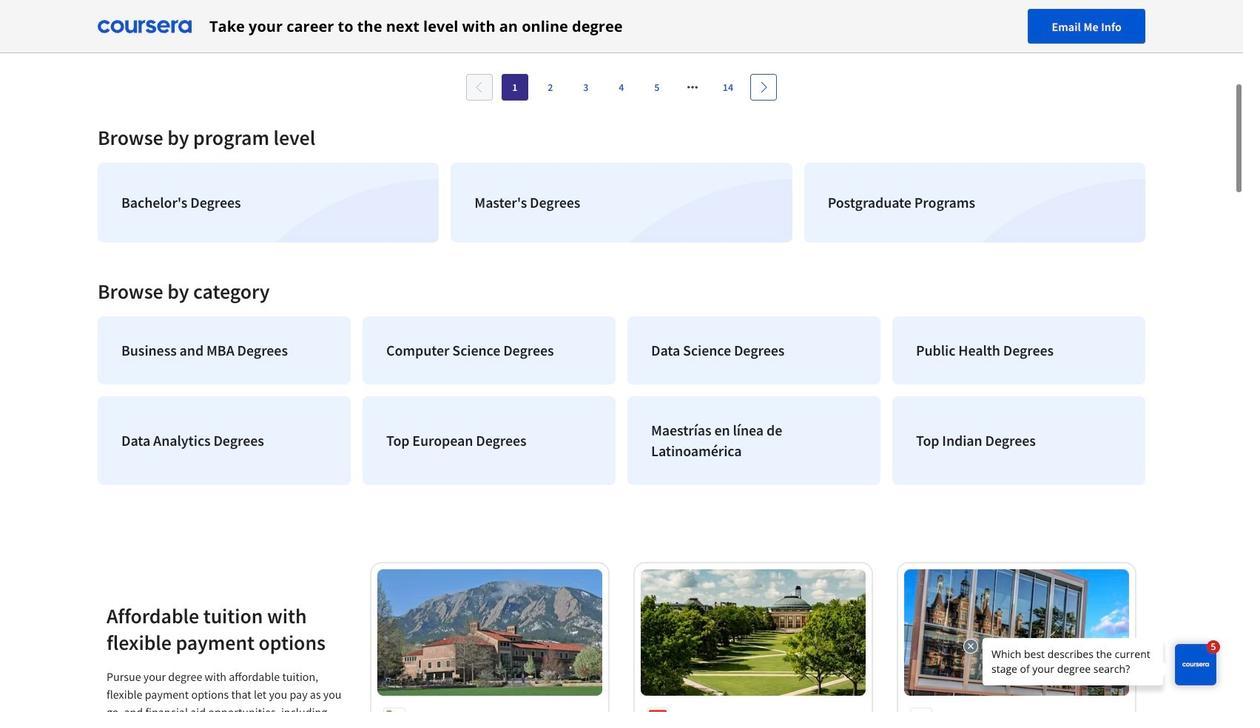 Task type: vqa. For each thing, say whether or not it's contained in the screenshot.
bottom list
yes



Task type: locate. For each thing, give the bounding box(es) containing it.
1 vertical spatial list
[[92, 311, 1152, 492]]

0 vertical spatial list
[[92, 157, 1152, 249]]

list
[[92, 157, 1152, 249], [92, 311, 1152, 492]]



Task type: describe. For each thing, give the bounding box(es) containing it.
1 list from the top
[[92, 157, 1152, 249]]

2 list from the top
[[92, 311, 1152, 492]]

coursera image
[[98, 14, 192, 38]]

go to next page image
[[758, 81, 770, 93]]



